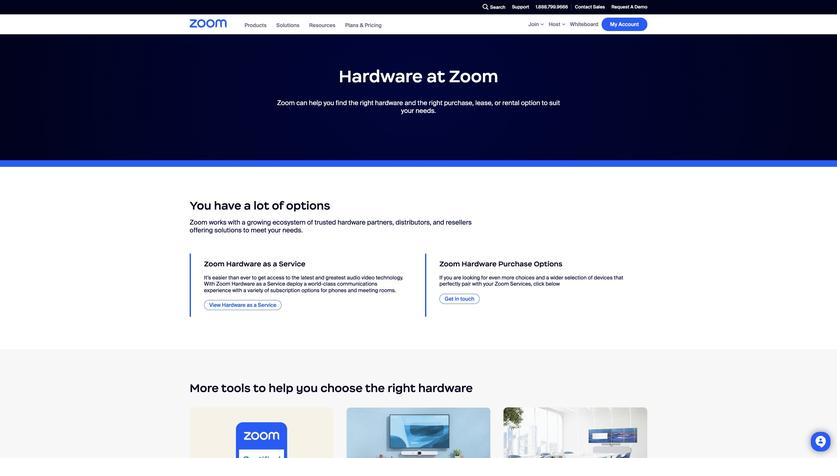 Task type: vqa. For each thing, say whether or not it's contained in the screenshot.
deploy
yes



Task type: describe. For each thing, give the bounding box(es) containing it.
of right lot
[[272, 199, 283, 213]]

technology.
[[376, 275, 403, 282]]

hardware inside zoom can help you find the right hardware and the right purchase, lease, or rental option to suit your needs.
[[375, 99, 403, 107]]

with inside if you are looking for even more choices and a wider selection of devices that perfectly pair with your zoom services, click below
[[472, 281, 482, 288]]

ecosystem
[[272, 218, 306, 227]]

hardware at zoom
[[339, 66, 498, 87]]

1.888.799.9666
[[536, 4, 568, 10]]

more
[[190, 382, 219, 396]]

offering
[[190, 226, 213, 235]]

needs. inside zoom works with a growing ecosystem of trusted hardware partners, distributors, and resellers offering solutions to meet your needs.
[[282, 226, 303, 235]]

host button
[[549, 21, 567, 28]]

my account
[[610, 21, 639, 28]]

service for view hardware as a service
[[258, 302, 276, 309]]

0 horizontal spatial right
[[360, 99, 374, 107]]

of inside if you are looking for even more choices and a wider selection of devices that perfectly pair with your zoom services, click below
[[588, 275, 593, 282]]

find
[[336, 99, 347, 107]]

help inside zoom can help you find the right hardware and the right purchase, lease, or rental option to suit your needs.
[[309, 99, 322, 107]]

you inside zoom can help you find the right hardware and the right purchase, lease, or rental option to suit your needs.
[[324, 99, 334, 107]]

zoom up easier
[[204, 260, 225, 269]]

you
[[190, 199, 211, 213]]

easier
[[212, 275, 227, 282]]

a left lot
[[244, 199, 251, 213]]

lease,
[[475, 99, 493, 107]]

view hardware as a service link
[[204, 300, 282, 311]]

contact sales
[[575, 4, 605, 10]]

works
[[209, 218, 227, 227]]

my account link
[[602, 18, 647, 31]]

2 horizontal spatial right
[[429, 99, 443, 107]]

join button
[[528, 21, 545, 28]]

ever
[[240, 275, 251, 282]]

get in touch
[[445, 296, 474, 303]]

support
[[512, 4, 529, 10]]

option
[[521, 99, 540, 107]]

it's easier than ever to get access to the latest and greatest audio video technology. with zoom hardware as a service deploy a world-class communications experience with a variety of subscription options for phones and meeting rooms.
[[204, 275, 403, 294]]

view hardware as a service
[[209, 302, 276, 309]]

world-
[[308, 281, 323, 288]]

below
[[546, 281, 560, 288]]

have
[[214, 199, 241, 213]]

and inside if you are looking for even more choices and a wider selection of devices that perfectly pair with your zoom services, click below
[[536, 275, 545, 282]]

a left access
[[263, 281, 266, 288]]

and inside zoom works with a growing ecosystem of trusted hardware partners, distributors, and resellers offering solutions to meet your needs.
[[433, 218, 444, 227]]

host
[[549, 21, 560, 28]]

at
[[427, 66, 445, 87]]

can
[[296, 99, 307, 107]]

meeting
[[358, 287, 378, 294]]

plans
[[345, 22, 359, 29]]

and down audio
[[348, 287, 357, 294]]

products
[[245, 22, 267, 29]]

in
[[455, 296, 459, 303]]

that
[[614, 275, 623, 282]]

zoom logo image
[[190, 19, 227, 28]]

a left variety on the bottom
[[243, 287, 246, 294]]

video
[[362, 275, 375, 282]]

touch
[[460, 296, 474, 303]]

if
[[439, 275, 443, 282]]

deploy
[[287, 281, 303, 288]]

audio
[[347, 275, 360, 282]]

support link
[[509, 0, 532, 14]]

for inside if you are looking for even more choices and a wider selection of devices that perfectly pair with your zoom services, click below
[[481, 275, 488, 282]]

with inside it's easier than ever to get access to the latest and greatest audio video technology. with zoom hardware as a service deploy a world-class communications experience with a variety of subscription options for phones and meeting rooms.
[[232, 287, 242, 294]]

zoom hardware as a service
[[204, 260, 305, 269]]

suit
[[549, 99, 560, 107]]

options
[[534, 260, 562, 269]]

of inside it's easier than ever to get access to the latest and greatest audio video technology. with zoom hardware as a service deploy a world-class communications experience with a variety of subscription options for phones and meeting rooms.
[[264, 287, 269, 294]]

phones
[[328, 287, 347, 294]]

purchase,
[[444, 99, 474, 107]]

zoom hardware purchase options
[[439, 260, 562, 269]]

are
[[453, 275, 461, 282]]

a left world- at the bottom of the page
[[304, 281, 307, 288]]

get
[[258, 275, 266, 282]]

products button
[[245, 22, 267, 29]]

growing
[[247, 218, 271, 227]]

to left get
[[252, 275, 257, 282]]

if you are looking for even more choices and a wider selection of devices that perfectly pair with your zoom services, click below
[[439, 275, 623, 288]]

zoom can help you find the right hardware and the right purchase, lease, or rental option to suit your needs.
[[277, 99, 560, 115]]

click
[[533, 281, 544, 288]]

recommended hardware image
[[347, 408, 490, 459]]

to inside zoom can help you find the right hardware and the right purchase, lease, or rental option to suit your needs.
[[542, 99, 548, 107]]

rental
[[502, 99, 519, 107]]

a up access
[[273, 260, 277, 269]]

zoom inside zoom works with a growing ecosystem of trusted hardware partners, distributors, and resellers offering solutions to meet your needs.
[[190, 218, 207, 227]]

whiteboard
[[570, 21, 598, 28]]

you inside if you are looking for even more choices and a wider selection of devices that perfectly pair with your zoom services, click below
[[444, 275, 452, 282]]

hardware inside it's easier than ever to get access to the latest and greatest audio video technology. with zoom hardware as a service deploy a world-class communications experience with a variety of subscription options for phones and meeting rooms.
[[232, 281, 255, 288]]

experience
[[204, 287, 231, 294]]

rooms.
[[379, 287, 396, 294]]

sales
[[593, 4, 605, 10]]

solutions
[[276, 22, 299, 29]]

resources
[[309, 22, 335, 29]]

zoom up lease,
[[449, 66, 498, 87]]

zoom works with a growing ecosystem of trusted hardware partners, distributors, and resellers offering solutions to meet your needs.
[[190, 218, 472, 235]]

options inside it's easier than ever to get access to the latest and greatest audio video technology. with zoom hardware as a service deploy a world-class communications experience with a variety of subscription options for phones and meeting rooms.
[[301, 287, 320, 294]]

hardware for zoom hardware as a service
[[226, 260, 261, 269]]

you have a lot of options
[[190, 199, 330, 213]]

zoom inside if you are looking for even more choices and a wider selection of devices that perfectly pair with your zoom services, click below
[[495, 281, 509, 288]]

0 horizontal spatial you
[[296, 382, 318, 396]]

zoom certified hardware image
[[190, 408, 334, 459]]

account
[[619, 21, 639, 28]]

get
[[445, 296, 454, 303]]



Task type: locate. For each thing, give the bounding box(es) containing it.
variety
[[248, 287, 263, 294]]

plans & pricing
[[345, 22, 382, 29]]

2 vertical spatial your
[[483, 281, 493, 288]]

1 vertical spatial service
[[267, 281, 285, 288]]

choose
[[320, 382, 363, 396]]

of left devices
[[588, 275, 593, 282]]

0 vertical spatial service
[[279, 260, 305, 269]]

greatest
[[326, 275, 346, 282]]

partners,
[[367, 218, 394, 227]]

zoom inside it's easier than ever to get access to the latest and greatest audio video technology. with zoom hardware as a service deploy a world-class communications experience with a variety of subscription options for phones and meeting rooms.
[[216, 281, 230, 288]]

0 horizontal spatial as
[[247, 302, 252, 309]]

your for hardware
[[401, 107, 414, 115]]

the
[[349, 99, 358, 107], [418, 99, 427, 107], [292, 275, 299, 282], [365, 382, 385, 396]]

your inside zoom works with a growing ecosystem of trusted hardware partners, distributors, and resellers offering solutions to meet your needs.
[[268, 226, 281, 235]]

services,
[[510, 281, 532, 288]]

2 vertical spatial hardware
[[418, 382, 473, 396]]

1 horizontal spatial your
[[401, 107, 414, 115]]

more
[[502, 275, 514, 282]]

to right tools
[[253, 382, 266, 396]]

service inside it's easier than ever to get access to the latest and greatest audio video technology. with zoom hardware as a service deploy a world-class communications experience with a variety of subscription options for phones and meeting rooms.
[[267, 281, 285, 288]]

communications
[[337, 281, 377, 288]]

hardware for zoom hardware purchase options
[[462, 260, 497, 269]]

2 horizontal spatial your
[[483, 281, 493, 288]]

1 vertical spatial you
[[444, 275, 452, 282]]

2 vertical spatial you
[[296, 382, 318, 396]]

hardware
[[339, 66, 423, 87], [226, 260, 261, 269], [462, 260, 497, 269], [232, 281, 255, 288], [222, 302, 246, 309]]

distributors,
[[396, 218, 431, 227]]

1 horizontal spatial for
[[481, 275, 488, 282]]

0 horizontal spatial help
[[269, 382, 293, 396]]

search image
[[483, 4, 489, 10], [483, 4, 489, 10]]

1 horizontal spatial hardware
[[375, 99, 403, 107]]

needs.
[[416, 107, 436, 115], [282, 226, 303, 235]]

plans & pricing link
[[345, 22, 382, 29]]

trusted
[[315, 218, 336, 227]]

1 vertical spatial hardware
[[338, 218, 366, 227]]

the inside it's easier than ever to get access to the latest and greatest audio video technology. with zoom hardware as a service deploy a world-class communications experience with a variety of subscription options for phones and meeting rooms.
[[292, 275, 299, 282]]

and right latest
[[315, 275, 324, 282]]

0 vertical spatial you
[[324, 99, 334, 107]]

1 vertical spatial as
[[256, 281, 262, 288]]

perfectly
[[439, 281, 460, 288]]

service for zoom hardware as a service
[[279, 260, 305, 269]]

service down variety on the bottom
[[258, 302, 276, 309]]

0 vertical spatial as
[[263, 260, 271, 269]]

1 vertical spatial options
[[301, 287, 320, 294]]

to left meet
[[243, 226, 249, 235]]

pair
[[462, 281, 471, 288]]

and
[[405, 99, 416, 107], [433, 218, 444, 227], [315, 275, 324, 282], [536, 275, 545, 282], [348, 287, 357, 294]]

you
[[324, 99, 334, 107], [444, 275, 452, 282], [296, 382, 318, 396]]

2 horizontal spatial hardware
[[418, 382, 473, 396]]

1 vertical spatial needs.
[[282, 226, 303, 235]]

to
[[542, 99, 548, 107], [243, 226, 249, 235], [252, 275, 257, 282], [286, 275, 290, 282], [253, 382, 266, 396]]

a
[[244, 199, 251, 213], [242, 218, 245, 227], [273, 260, 277, 269], [546, 275, 549, 282], [263, 281, 266, 288], [304, 281, 307, 288], [243, 287, 246, 294], [254, 302, 257, 309]]

0 vertical spatial options
[[286, 199, 330, 213]]

0 vertical spatial hardware
[[375, 99, 403, 107]]

and inside zoom can help you find the right hardware and the right purchase, lease, or rental option to suit your needs.
[[405, 99, 416, 107]]

a left 'wider' in the right bottom of the page
[[546, 275, 549, 282]]

looking
[[462, 275, 480, 282]]

1 horizontal spatial right
[[388, 382, 416, 396]]

whiteboard link
[[570, 21, 598, 28]]

as for view hardware as a service
[[247, 302, 252, 309]]

with right works
[[228, 218, 240, 227]]

to left suit
[[542, 99, 548, 107]]

1 horizontal spatial as
[[256, 281, 262, 288]]

search
[[490, 4, 505, 10]]

your for zoom
[[483, 281, 493, 288]]

with down than
[[232, 287, 242, 294]]

as for zoom hardware as a service
[[263, 260, 271, 269]]

hardware inside zoom works with a growing ecosystem of trusted hardware partners, distributors, and resellers offering solutions to meet your needs.
[[338, 218, 366, 227]]

0 horizontal spatial needs.
[[282, 226, 303, 235]]

for inside it's easier than ever to get access to the latest and greatest audio video technology. with zoom hardware as a service deploy a world-class communications experience with a variety of subscription options for phones and meeting rooms.
[[321, 287, 327, 294]]

2 horizontal spatial as
[[263, 260, 271, 269]]

1 horizontal spatial help
[[309, 99, 322, 107]]

1 vertical spatial help
[[269, 382, 293, 396]]

wider
[[550, 275, 563, 282]]

&
[[360, 22, 363, 29]]

to inside zoom works with a growing ecosystem of trusted hardware partners, distributors, and resellers offering solutions to meet your needs.
[[243, 226, 249, 235]]

a inside zoom works with a growing ecosystem of trusted hardware partners, distributors, and resellers offering solutions to meet your needs.
[[242, 218, 245, 227]]

options
[[286, 199, 330, 213], [301, 287, 320, 294]]

0 vertical spatial help
[[309, 99, 322, 107]]

2 horizontal spatial you
[[444, 275, 452, 282]]

as inside it's easier than ever to get access to the latest and greatest audio video technology. with zoom hardware as a service deploy a world-class communications experience with a variety of subscription options for phones and meeting rooms.
[[256, 281, 262, 288]]

0 vertical spatial needs.
[[416, 107, 436, 115]]

it's
[[204, 275, 211, 282]]

zoom up are
[[439, 260, 460, 269]]

even
[[489, 275, 500, 282]]

than
[[228, 275, 239, 282]]

your inside zoom can help you find the right hardware and the right purchase, lease, or rental option to suit your needs.
[[401, 107, 414, 115]]

your
[[401, 107, 414, 115], [268, 226, 281, 235], [483, 281, 493, 288]]

a
[[630, 4, 633, 10]]

service up deploy
[[279, 260, 305, 269]]

0 horizontal spatial hardware
[[338, 218, 366, 227]]

a inside if you are looking for even more choices and a wider selection of devices that perfectly pair with your zoom services, click below
[[546, 275, 549, 282]]

service inside "view hardware as a service" link
[[258, 302, 276, 309]]

view
[[209, 302, 221, 309]]

to right access
[[286, 275, 290, 282]]

subscription
[[270, 287, 300, 294]]

1 vertical spatial your
[[268, 226, 281, 235]]

tools
[[221, 382, 251, 396]]

class
[[323, 281, 336, 288]]

zoom
[[449, 66, 498, 87], [277, 99, 295, 107], [190, 218, 207, 227], [204, 260, 225, 269], [439, 260, 460, 269], [216, 281, 230, 288], [495, 281, 509, 288]]

workspace designer tool image
[[504, 408, 647, 459]]

request
[[611, 4, 629, 10]]

more tools to help you choose the right hardware
[[190, 382, 473, 396]]

join
[[528, 21, 539, 28]]

and down "hardware at zoom"
[[405, 99, 416, 107]]

get in touch link
[[439, 294, 480, 304]]

for
[[481, 275, 488, 282], [321, 287, 327, 294]]

0 vertical spatial your
[[401, 107, 414, 115]]

contact sales link
[[572, 0, 608, 14]]

for left phones
[[321, 287, 327, 294]]

needs. inside zoom can help you find the right hardware and the right purchase, lease, or rental option to suit your needs.
[[416, 107, 436, 115]]

your inside if you are looking for even more choices and a wider selection of devices that perfectly pair with your zoom services, click below
[[483, 281, 493, 288]]

options up trusted
[[286, 199, 330, 213]]

1 horizontal spatial needs.
[[416, 107, 436, 115]]

zoom left can
[[277, 99, 295, 107]]

hardware for trusted
[[338, 218, 366, 227]]

right
[[360, 99, 374, 107], [429, 99, 443, 107], [388, 382, 416, 396]]

0 horizontal spatial your
[[268, 226, 281, 235]]

for left "even"
[[481, 275, 488, 282]]

resellers
[[446, 218, 472, 227]]

choices
[[516, 275, 535, 282]]

resources button
[[309, 22, 335, 29]]

and left below
[[536, 275, 545, 282]]

1.888.799.9666 link
[[532, 0, 571, 14]]

selection
[[565, 275, 587, 282]]

as right ever
[[256, 281, 262, 288]]

service right get
[[267, 281, 285, 288]]

purchase
[[498, 260, 532, 269]]

zoom inside zoom can help you find the right hardware and the right purchase, lease, or rental option to suit your needs.
[[277, 99, 295, 107]]

2 vertical spatial service
[[258, 302, 276, 309]]

help
[[309, 99, 322, 107], [269, 382, 293, 396]]

my
[[610, 21, 617, 28]]

2 vertical spatial as
[[247, 302, 252, 309]]

0 horizontal spatial for
[[321, 287, 327, 294]]

of inside zoom works with a growing ecosystem of trusted hardware partners, distributors, and resellers offering solutions to meet your needs.
[[307, 218, 313, 227]]

solutions
[[214, 226, 242, 235]]

zoom right with on the left
[[216, 281, 230, 288]]

pricing
[[365, 22, 382, 29]]

0 vertical spatial for
[[481, 275, 488, 282]]

zoom left services, at bottom
[[495, 281, 509, 288]]

of left trusted
[[307, 218, 313, 227]]

a down variety on the bottom
[[254, 302, 257, 309]]

request a demo link
[[608, 0, 647, 14]]

of right variety on the bottom
[[264, 287, 269, 294]]

solutions button
[[276, 22, 299, 29]]

with inside zoom works with a growing ecosystem of trusted hardware partners, distributors, and resellers offering solutions to meet your needs.
[[228, 218, 240, 227]]

with
[[204, 281, 215, 288]]

with
[[228, 218, 240, 227], [472, 281, 482, 288], [232, 287, 242, 294]]

of
[[272, 199, 283, 213], [307, 218, 313, 227], [588, 275, 593, 282], [264, 287, 269, 294]]

demo
[[635, 4, 647, 10]]

options down latest
[[301, 287, 320, 294]]

hardware for view hardware as a service
[[222, 302, 246, 309]]

service
[[279, 260, 305, 269], [267, 281, 285, 288], [258, 302, 276, 309]]

lot
[[254, 199, 269, 213]]

as up get
[[263, 260, 271, 269]]

a left growing
[[242, 218, 245, 227]]

None search field
[[459, 2, 481, 12]]

with right pair
[[472, 281, 482, 288]]

hardware for right
[[418, 382, 473, 396]]

1 vertical spatial for
[[321, 287, 327, 294]]

1 horizontal spatial you
[[324, 99, 334, 107]]

devices
[[594, 275, 613, 282]]

contact
[[575, 4, 592, 10]]

as down variety on the bottom
[[247, 302, 252, 309]]

zoom down you
[[190, 218, 207, 227]]

and left resellers
[[433, 218, 444, 227]]

or
[[495, 99, 501, 107]]



